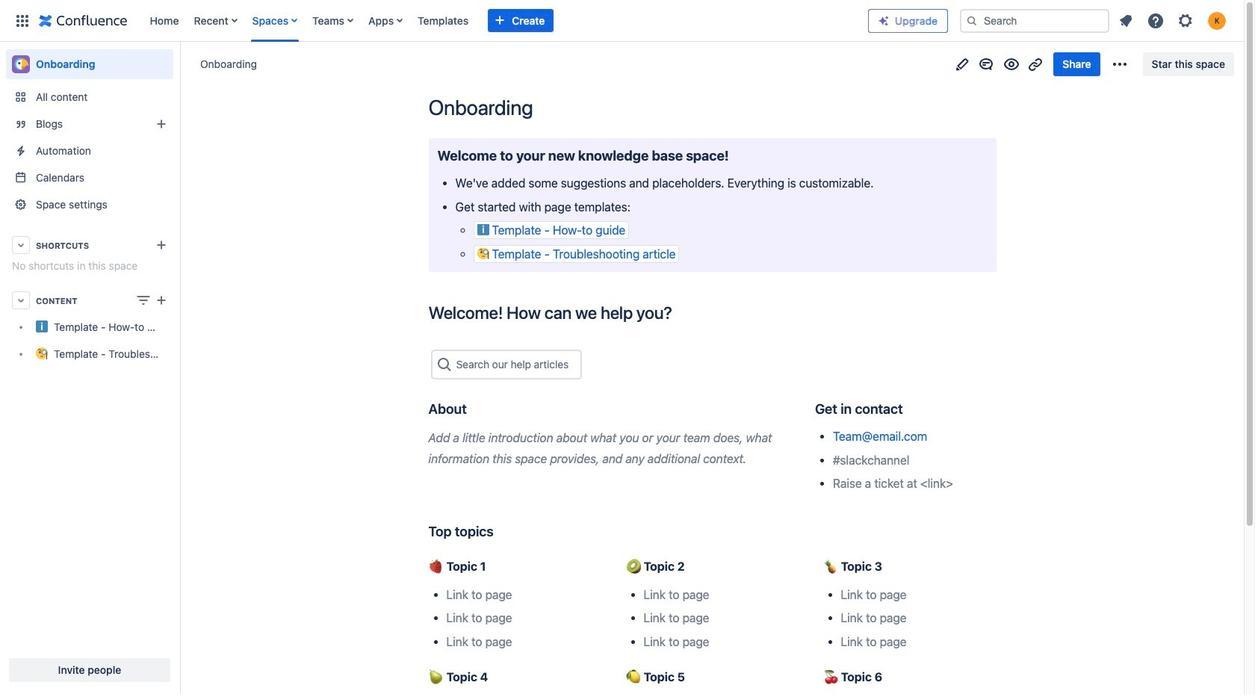 Task type: describe. For each thing, give the bounding box(es) containing it.
copy link image
[[1027, 55, 1045, 73]]

help icon image
[[1147, 12, 1165, 30]]

1 vertical spatial copy image
[[671, 304, 689, 322]]

copy image
[[492, 522, 510, 540]]

0 horizontal spatial copy image
[[465, 400, 483, 418]]

more actions image
[[1111, 55, 1129, 73]]

magnifying glass image
[[435, 356, 453, 373]]

create image
[[152, 291, 170, 309]]

list for appswitcher icon at top left
[[142, 0, 868, 41]]

premium image
[[878, 15, 890, 27]]

Search field
[[960, 9, 1110, 33]]

notification icon image
[[1117, 12, 1135, 30]]

settings icon image
[[1177, 12, 1195, 30]]

:information_source: image
[[477, 224, 489, 236]]

:information_source: image
[[477, 224, 489, 236]]

global element
[[9, 0, 868, 41]]



Task type: vqa. For each thing, say whether or not it's contained in the screenshot.
'Bold ⌘B' image in the left of the page
no



Task type: locate. For each thing, give the bounding box(es) containing it.
list
[[142, 0, 868, 41], [1113, 7, 1235, 34]]

add shortcut image
[[152, 236, 170, 254]]

0 horizontal spatial list
[[142, 0, 868, 41]]

:face_with_monocle: image
[[477, 247, 489, 259], [477, 247, 489, 259]]

copy image
[[728, 146, 746, 164], [671, 304, 689, 322], [465, 400, 483, 418]]

banner
[[0, 0, 1244, 42]]

None search field
[[960, 9, 1110, 33]]

0 vertical spatial copy image
[[728, 146, 746, 164]]

confluence image
[[39, 12, 127, 30], [39, 12, 127, 30]]

change view image
[[135, 291, 152, 309]]

search image
[[966, 15, 978, 27]]

start watching image
[[1003, 55, 1021, 73]]

1 horizontal spatial list
[[1113, 7, 1235, 34]]

appswitcher icon image
[[13, 12, 31, 30]]

edit this page image
[[954, 55, 972, 73]]

space element
[[0, 42, 179, 694]]

None text field
[[456, 356, 459, 373]]

list for premium icon
[[1113, 7, 1235, 34]]

2 vertical spatial copy image
[[465, 400, 483, 418]]

tree inside space "element"
[[6, 314, 173, 368]]

1 horizontal spatial copy image
[[671, 304, 689, 322]]

2 horizontal spatial copy image
[[728, 146, 746, 164]]

create a blog image
[[152, 115, 170, 133]]

your profile and preferences image
[[1209, 12, 1226, 30]]

collapse sidebar image
[[163, 49, 196, 79]]

tree
[[6, 314, 173, 368]]



